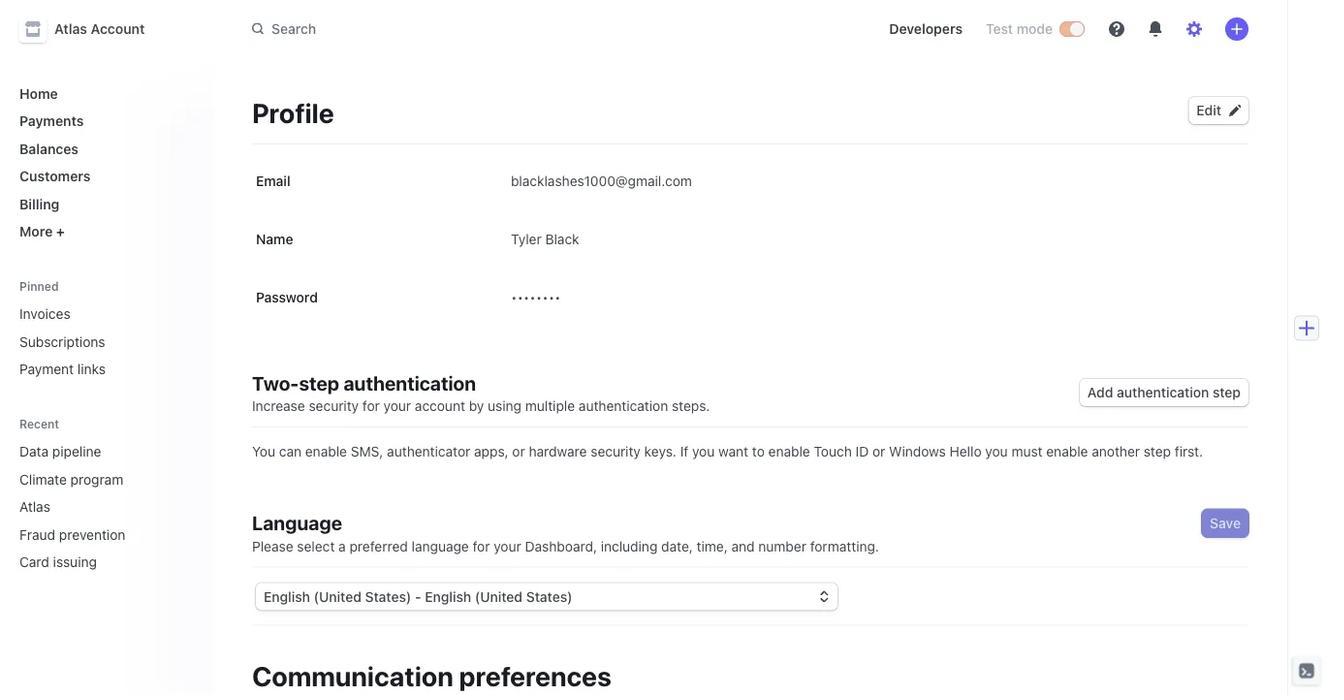 Task type: describe. For each thing, give the bounding box(es) containing it.
your inside language please select a preferred language for your dashboard, including date, time, and number formatting.
[[494, 538, 521, 554]]

help image
[[1109, 21, 1125, 37]]

want
[[719, 443, 749, 459]]

communication preferences
[[252, 660, 612, 692]]

language
[[412, 538, 469, 554]]

pinned navigation links element
[[12, 278, 198, 385]]

blacklashes1000@gmail.com
[[511, 173, 692, 189]]

a
[[339, 538, 346, 554]]

2 states) from the left
[[526, 589, 573, 605]]

payment links
[[19, 361, 106, 377]]

test mode
[[986, 21, 1053, 37]]

payment
[[19, 361, 74, 377]]

your inside two-step authentication increase security for your account by using multiple authentication steps.
[[384, 398, 411, 414]]

profile
[[252, 96, 334, 128]]

Search search field
[[240, 11, 787, 47]]

payments link
[[12, 105, 198, 137]]

first.
[[1175, 443, 1204, 459]]

balances
[[19, 141, 79, 157]]

language please select a preferred language for your dashboard, including date, time, and number formatting.
[[252, 512, 879, 554]]

you can enable sms, authenticator apps, or hardware security keys. if you want to enable touch id or windows hello you must enable another step first.
[[252, 443, 1204, 459]]

issuing
[[53, 554, 97, 570]]

card issuing
[[19, 554, 97, 570]]

atlas for atlas account
[[54, 21, 87, 37]]

another
[[1092, 443, 1140, 459]]

2 enable from the left
[[769, 443, 810, 459]]

data pipeline link
[[12, 436, 171, 467]]

touch
[[814, 443, 852, 459]]

sms,
[[351, 443, 383, 459]]

1 you from the left
[[692, 443, 715, 459]]

developers
[[889, 21, 963, 37]]

customers link
[[12, 160, 198, 192]]

more +
[[19, 224, 65, 240]]

password
[[256, 289, 318, 305]]

1 horizontal spatial authentication
[[579, 398, 668, 414]]

save button
[[1203, 510, 1249, 537]]

1 states) from the left
[[365, 589, 412, 605]]

+
[[56, 224, 65, 240]]

must
[[1012, 443, 1043, 459]]

to
[[752, 443, 765, 459]]

email
[[256, 173, 290, 189]]

data
[[19, 444, 49, 460]]

billing link
[[12, 188, 198, 220]]

links
[[77, 361, 106, 377]]

recent
[[19, 417, 59, 431]]

select
[[297, 538, 335, 554]]

card
[[19, 554, 49, 570]]

step inside the add authentication step popup button
[[1213, 384, 1241, 400]]

customers
[[19, 168, 91, 184]]

home
[[19, 85, 58, 101]]

svg image
[[1230, 105, 1241, 116]]

edit
[[1197, 102, 1222, 118]]

program
[[70, 471, 123, 487]]

subscriptions link
[[12, 326, 198, 357]]

multiple
[[525, 398, 575, 414]]

tyler black
[[511, 231, 580, 247]]

2 you from the left
[[986, 443, 1008, 459]]

2 or from the left
[[873, 443, 886, 459]]

settings image
[[1187, 21, 1202, 37]]

tyler
[[511, 231, 542, 247]]

add authentication step button
[[1080, 379, 1249, 406]]

atlas account
[[54, 21, 145, 37]]

using
[[488, 398, 522, 414]]

balances link
[[12, 133, 198, 164]]

more
[[19, 224, 53, 240]]

pipeline
[[52, 444, 101, 460]]

climate program
[[19, 471, 123, 487]]

mode
[[1017, 21, 1053, 37]]

if
[[680, 443, 689, 459]]

-
[[415, 589, 421, 605]]

english (united states) - english (united states)
[[264, 589, 573, 605]]

black
[[545, 231, 580, 247]]

home link
[[12, 78, 198, 109]]

prevention
[[59, 527, 125, 543]]



Task type: vqa. For each thing, say whether or not it's contained in the screenshot.
the must
yes



Task type: locate. For each thing, give the bounding box(es) containing it.
(united right -
[[475, 589, 523, 605]]

enable right the can
[[305, 443, 347, 459]]

2 horizontal spatial enable
[[1047, 443, 1088, 459]]

apps,
[[474, 443, 509, 459]]

for
[[363, 398, 380, 414], [473, 538, 490, 554]]

billing
[[19, 196, 59, 212]]

authentication up the account
[[344, 371, 476, 394]]

0 horizontal spatial security
[[309, 398, 359, 414]]

for up sms,
[[363, 398, 380, 414]]

0 horizontal spatial atlas
[[19, 499, 50, 515]]

step inside two-step authentication increase security for your account by using multiple authentication steps.
[[299, 371, 339, 394]]

please
[[252, 538, 293, 554]]

or right id
[[873, 443, 886, 459]]

0 horizontal spatial you
[[692, 443, 715, 459]]

1 horizontal spatial step
[[1144, 443, 1171, 459]]

two-
[[252, 371, 299, 394]]

1 horizontal spatial atlas
[[54, 21, 87, 37]]

(united down a
[[314, 589, 362, 605]]

core navigation links element
[[12, 78, 198, 247]]

0 horizontal spatial your
[[384, 398, 411, 414]]

1 english from the left
[[264, 589, 310, 605]]

increase
[[252, 398, 305, 414]]

0 vertical spatial atlas
[[54, 21, 87, 37]]

climate
[[19, 471, 67, 487]]

your left "dashboard,"
[[494, 538, 521, 554]]

Search text field
[[240, 11, 787, 47]]

1 horizontal spatial or
[[873, 443, 886, 459]]

you right if
[[692, 443, 715, 459]]

1 horizontal spatial security
[[591, 443, 641, 459]]

english (united states) - english (united states) button
[[256, 583, 838, 610]]

1 horizontal spatial for
[[473, 538, 490, 554]]

notifications image
[[1148, 21, 1164, 37]]

invoices
[[19, 306, 70, 322]]

climate program link
[[12, 464, 171, 495]]

hardware
[[529, 443, 587, 459]]

for inside language please select a preferred language for your dashboard, including date, time, and number formatting.
[[473, 538, 490, 554]]

2 english from the left
[[425, 589, 471, 605]]

atlas account button
[[19, 16, 164, 43]]

0 horizontal spatial for
[[363, 398, 380, 414]]

card issuing link
[[12, 546, 171, 578]]

0 horizontal spatial enable
[[305, 443, 347, 459]]

add
[[1088, 384, 1114, 400]]

(united
[[314, 589, 362, 605], [475, 589, 523, 605]]

2 (united from the left
[[475, 589, 523, 605]]

you left must
[[986, 443, 1008, 459]]

states) down "dashboard,"
[[526, 589, 573, 605]]

1 (united from the left
[[314, 589, 362, 605]]

dashboard,
[[525, 538, 597, 554]]

name
[[256, 231, 293, 247]]

1 horizontal spatial you
[[986, 443, 1008, 459]]

1 or from the left
[[512, 443, 525, 459]]

2 horizontal spatial step
[[1213, 384, 1241, 400]]

recent navigation links element
[[0, 416, 213, 578]]

1 horizontal spatial enable
[[769, 443, 810, 459]]

atlas link
[[12, 491, 171, 523]]

1 vertical spatial atlas
[[19, 499, 50, 515]]

states)
[[365, 589, 412, 605], [526, 589, 573, 605]]

atlas inside button
[[54, 21, 87, 37]]

windows
[[889, 443, 946, 459]]

invoices link
[[12, 298, 198, 330]]

1 horizontal spatial your
[[494, 538, 521, 554]]

authenticator
[[387, 443, 471, 459]]

save
[[1210, 515, 1241, 531]]

0 horizontal spatial (united
[[314, 589, 362, 605]]

0 horizontal spatial authentication
[[344, 371, 476, 394]]

atlas
[[54, 21, 87, 37], [19, 499, 50, 515]]

0 vertical spatial your
[[384, 398, 411, 414]]

or
[[512, 443, 525, 459], [873, 443, 886, 459]]

account
[[415, 398, 465, 414]]

subscriptions
[[19, 334, 105, 350]]

0 horizontal spatial english
[[264, 589, 310, 605]]

recent element
[[0, 436, 213, 578]]

enable right to at the right bottom of page
[[769, 443, 810, 459]]

hello
[[950, 443, 982, 459]]

add authentication step
[[1088, 384, 1241, 400]]

••••••••
[[511, 289, 561, 305]]

english down please at bottom
[[264, 589, 310, 605]]

date,
[[661, 538, 693, 554]]

id
[[856, 443, 869, 459]]

account
[[91, 21, 145, 37]]

by
[[469, 398, 484, 414]]

0 horizontal spatial step
[[299, 371, 339, 394]]

test
[[986, 21, 1013, 37]]

payment links link
[[12, 353, 198, 385]]

and
[[732, 538, 755, 554]]

0 vertical spatial for
[[363, 398, 380, 414]]

3 enable from the left
[[1047, 443, 1088, 459]]

security
[[309, 398, 359, 414], [591, 443, 641, 459]]

pinned
[[19, 280, 59, 293]]

can
[[279, 443, 302, 459]]

keys.
[[645, 443, 677, 459]]

security left the 'keys.'
[[591, 443, 641, 459]]

language
[[252, 512, 342, 534]]

1 horizontal spatial states)
[[526, 589, 573, 605]]

states) left -
[[365, 589, 412, 605]]

communication
[[252, 660, 454, 692]]

formatting.
[[810, 538, 879, 554]]

1 vertical spatial security
[[591, 443, 641, 459]]

time,
[[697, 538, 728, 554]]

you
[[692, 443, 715, 459], [986, 443, 1008, 459]]

1 vertical spatial for
[[473, 538, 490, 554]]

preferred
[[350, 538, 408, 554]]

including
[[601, 538, 658, 554]]

steps.
[[672, 398, 710, 414]]

atlas for atlas
[[19, 499, 50, 515]]

developers link
[[882, 14, 971, 45]]

or right apps,
[[512, 443, 525, 459]]

pinned element
[[12, 298, 198, 385]]

payments
[[19, 113, 84, 129]]

1 enable from the left
[[305, 443, 347, 459]]

search
[[272, 21, 316, 37]]

authentication
[[344, 371, 476, 394], [1117, 384, 1210, 400], [579, 398, 668, 414]]

your left the account
[[384, 398, 411, 414]]

english right -
[[425, 589, 471, 605]]

fraud prevention
[[19, 527, 125, 543]]

0 horizontal spatial or
[[512, 443, 525, 459]]

security right increase on the left bottom of page
[[309, 398, 359, 414]]

step
[[299, 371, 339, 394], [1213, 384, 1241, 400], [1144, 443, 1171, 459]]

atlas left account at top left
[[54, 21, 87, 37]]

fraud prevention link
[[12, 519, 171, 550]]

1 horizontal spatial (united
[[475, 589, 523, 605]]

data pipeline
[[19, 444, 101, 460]]

2 horizontal spatial authentication
[[1117, 384, 1210, 400]]

preferences
[[459, 660, 612, 692]]

0 vertical spatial security
[[309, 398, 359, 414]]

0 horizontal spatial states)
[[365, 589, 412, 605]]

for right language
[[473, 538, 490, 554]]

authentication right add at the bottom
[[1117, 384, 1210, 400]]

authentication inside popup button
[[1117, 384, 1210, 400]]

atlas inside recent element
[[19, 499, 50, 515]]

atlas up fraud
[[19, 499, 50, 515]]

for inside two-step authentication increase security for your account by using multiple authentication steps.
[[363, 398, 380, 414]]

two-step authentication increase security for your account by using multiple authentication steps.
[[252, 371, 710, 414]]

1 horizontal spatial english
[[425, 589, 471, 605]]

enable right must
[[1047, 443, 1088, 459]]

fraud
[[19, 527, 55, 543]]

you
[[252, 443, 275, 459]]

english
[[264, 589, 310, 605], [425, 589, 471, 605]]

authentication up the 'keys.'
[[579, 398, 668, 414]]

security inside two-step authentication increase security for your account by using multiple authentication steps.
[[309, 398, 359, 414]]

1 vertical spatial your
[[494, 538, 521, 554]]

number
[[759, 538, 807, 554]]



